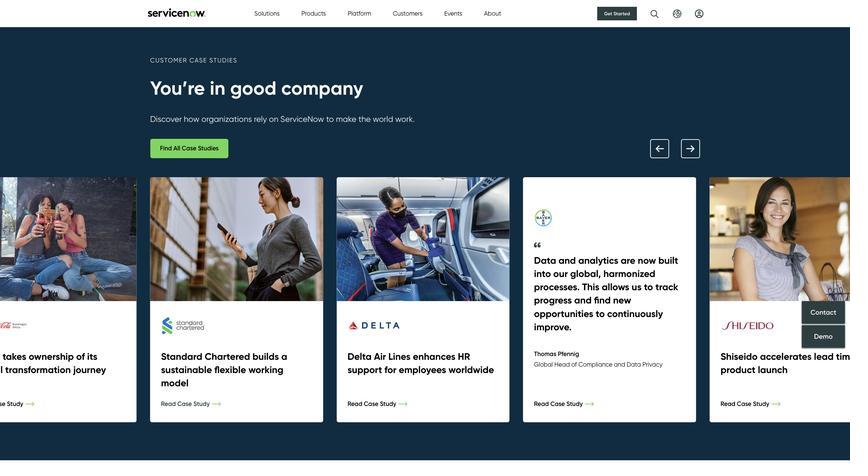 Task type: vqa. For each thing, say whether or not it's contained in the screenshot.
end
no



Task type: describe. For each thing, give the bounding box(es) containing it.
global
[[535, 361, 553, 369]]

for
[[385, 364, 397, 376]]

started
[[614, 11, 631, 17]]

our
[[554, 268, 568, 280]]

sustainable
[[161, 364, 212, 376]]

enhances
[[413, 351, 456, 363]]

shiseido accelerates lead tim
[[721, 351, 851, 376]]

events
[[445, 10, 463, 17]]

delta
[[348, 351, 372, 363]]

get started
[[605, 11, 631, 17]]

good
[[230, 76, 277, 100]]

world
[[373, 114, 394, 124]]

now
[[638, 255, 657, 267]]

slide 2 of 6 tab panel
[[150, 177, 323, 423]]

analytics
[[579, 255, 619, 267]]

opportunities
[[535, 308, 594, 320]]

events button
[[445, 9, 463, 18]]

air
[[374, 351, 386, 363]]

track
[[656, 281, 679, 293]]

make
[[336, 114, 357, 124]]

head
[[555, 361, 570, 369]]

tim
[[837, 351, 851, 363]]

data inside 'data and analytics are now built into our global, harmonized processes. this allows us to track progress and find new opportunities to continuously improve.'
[[535, 255, 557, 267]]

you're in good company
[[150, 76, 364, 100]]

of
[[572, 361, 578, 369]]

work.
[[396, 114, 415, 124]]

customer case studies
[[150, 57, 238, 64]]

slide 4 of 6 tab panel
[[524, 177, 697, 423]]

get
[[605, 11, 613, 17]]

are
[[621, 255, 636, 267]]

into
[[535, 268, 552, 280]]

improve.
[[535, 321, 572, 333]]

standard
[[161, 351, 203, 363]]

0 vertical spatial to
[[326, 114, 334, 124]]

pfennig
[[558, 351, 580, 358]]

2 vertical spatial to
[[596, 308, 605, 320]]

shiseido logo image
[[722, 322, 775, 330]]

discover how organizations rely on servicenow to make the world work.
[[150, 114, 415, 124]]

employees
[[399, 364, 447, 376]]

working
[[249, 364, 284, 376]]



Task type: locate. For each thing, give the bounding box(es) containing it.
global,
[[571, 268, 602, 280]]

compliance
[[579, 361, 613, 369]]

thomas
[[535, 351, 557, 358]]

organizations
[[202, 114, 252, 124]]

data
[[535, 255, 557, 267], [627, 361, 642, 369]]

delta air lines enhances hr support for employees worldwide
[[348, 351, 495, 376]]

cocal cola beverages africa image
[[0, 315, 28, 337]]

servicenow
[[281, 114, 324, 124]]

to
[[326, 114, 334, 124], [645, 281, 654, 293], [596, 308, 605, 320]]

data left privacy
[[627, 361, 642, 369]]

support
[[348, 364, 382, 376]]

rely
[[254, 114, 267, 124]]

new
[[614, 295, 632, 307]]

platform
[[348, 10, 372, 17]]

slide 5 of 6 tab panel
[[710, 177, 851, 423]]

about button
[[485, 9, 502, 18]]

company
[[282, 76, 364, 100]]

how
[[184, 114, 200, 124]]

0 vertical spatial data
[[535, 255, 557, 267]]

standard chartered builds a sustainable flexible working model
[[161, 351, 288, 389]]

about
[[485, 10, 502, 17]]

continuously
[[608, 308, 664, 320]]

1 vertical spatial data
[[627, 361, 642, 369]]

on
[[269, 114, 279, 124]]

2 vertical spatial and
[[615, 361, 626, 369]]

slide 3 of 6 tab panel
[[337, 177, 510, 423]]

this
[[583, 281, 600, 293]]

built
[[659, 255, 679, 267]]

processes.
[[535, 281, 580, 293]]

and up our
[[559, 255, 577, 267]]

discover
[[150, 114, 182, 124]]

studies
[[210, 57, 238, 64]]

model
[[161, 377, 189, 389]]

and
[[559, 255, 577, 267], [575, 295, 592, 307], [615, 361, 626, 369]]

a
[[282, 351, 288, 363]]

in
[[210, 76, 226, 100]]

privacy
[[643, 361, 663, 369]]

0 horizontal spatial to
[[326, 114, 334, 124]]

flexible
[[215, 364, 246, 376]]

1 horizontal spatial to
[[596, 308, 605, 320]]

progress
[[535, 295, 572, 307]]

products
[[302, 10, 326, 17]]

data up into
[[535, 255, 557, 267]]

servicenow image
[[147, 8, 206, 17]]

accelerates
[[761, 351, 812, 363]]

and inside "thomas pfennig global head of compliance and data privacy"
[[615, 361, 626, 369]]

allows
[[602, 281, 630, 293]]

go to servicenow account image
[[696, 9, 704, 18]]

solutions button
[[255, 9, 280, 18]]

case
[[190, 57, 207, 64]]

us
[[632, 281, 642, 293]]

get started link
[[598, 7, 637, 20]]

worldwide
[[449, 364, 495, 376]]

shiseido
[[721, 351, 758, 363]]

delta air lines logo image
[[349, 315, 401, 337]]

builds
[[253, 351, 279, 363]]

0 horizontal spatial data
[[535, 255, 557, 267]]

thomas pfennig global head of compliance and data privacy
[[535, 351, 663, 369]]

find
[[595, 295, 611, 307]]

products button
[[302, 9, 326, 18]]

the
[[359, 114, 371, 124]]

slide 1 of 6 tab panel
[[0, 177, 137, 423]]

chartered
[[205, 351, 250, 363]]

1 vertical spatial and
[[575, 295, 592, 307]]

data inside "thomas pfennig global head of compliance and data privacy"
[[627, 361, 642, 369]]

to left the make
[[326, 114, 334, 124]]

standard chartered bank logo image
[[162, 315, 215, 337]]

you're
[[150, 76, 205, 100]]

2 horizontal spatial to
[[645, 281, 654, 293]]

data and analytics are now built into our global, harmonized processes. this allows us to track progress and find new opportunities to continuously improve.
[[535, 255, 679, 333]]

to right us
[[645, 281, 654, 293]]

hr
[[458, 351, 471, 363]]

0 vertical spatial and
[[559, 255, 577, 267]]

customers button
[[393, 9, 423, 18]]

solutions
[[255, 10, 280, 17]]

and right compliance
[[615, 361, 626, 369]]

lead
[[815, 351, 835, 363]]

and down this on the bottom right
[[575, 295, 592, 307]]

to down find on the right of the page
[[596, 308, 605, 320]]

1 horizontal spatial data
[[627, 361, 642, 369]]

customers
[[393, 10, 423, 17]]

platform button
[[348, 9, 372, 18]]

lines
[[389, 351, 411, 363]]

1 vertical spatial to
[[645, 281, 654, 293]]

customer
[[150, 57, 188, 64]]

harmonized
[[604, 268, 656, 280]]



